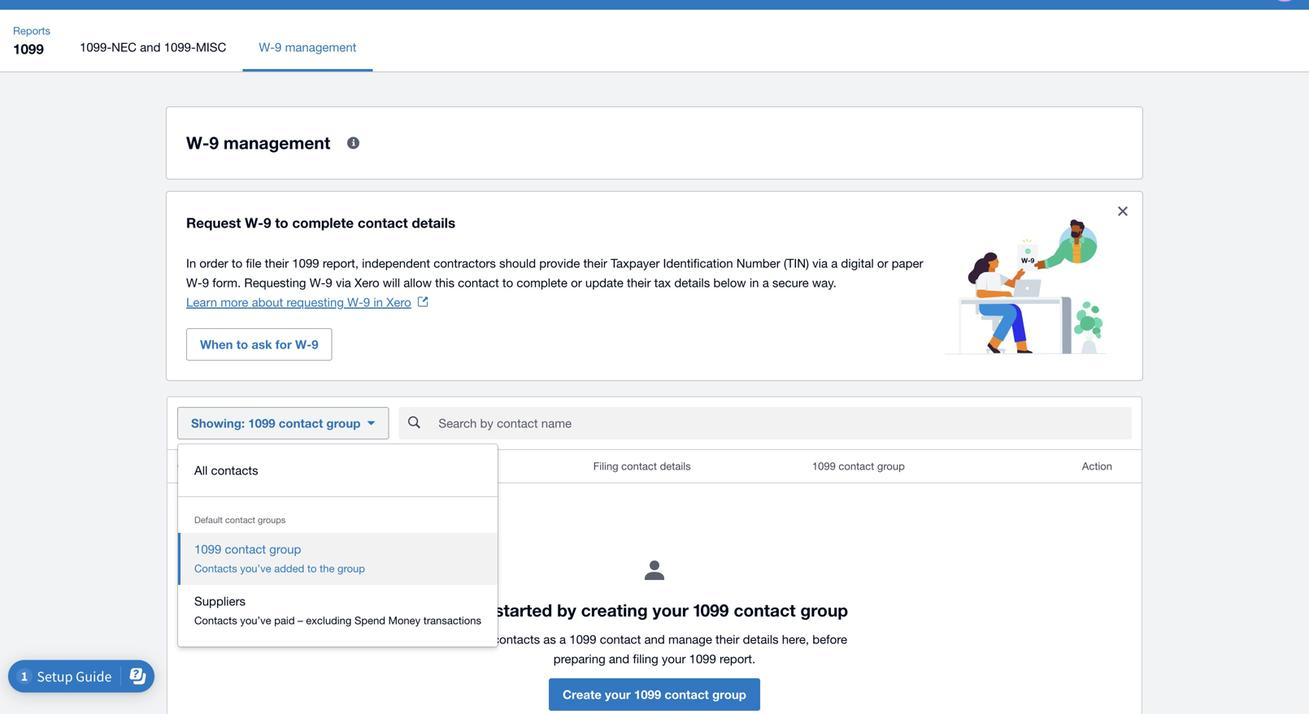 Task type: locate. For each thing, give the bounding box(es) containing it.
manage
[[669, 633, 712, 647]]

via down report,
[[336, 276, 351, 290]]

a up the way.
[[831, 256, 838, 270]]

their up update
[[584, 256, 607, 270]]

group
[[178, 445, 498, 647]]

your up the manage
[[653, 601, 689, 621]]

9 up 'request'
[[209, 133, 219, 153]]

1099 inside "button"
[[634, 688, 661, 703]]

by
[[557, 601, 577, 621]]

1 horizontal spatial complete
[[517, 276, 568, 290]]

in down the number
[[750, 276, 759, 290]]

1099-
[[80, 40, 112, 54], [164, 40, 196, 54]]

1 horizontal spatial in
[[750, 276, 759, 290]]

2 1099- from the left
[[164, 40, 196, 54]]

via up the way.
[[813, 256, 828, 270]]

0 horizontal spatial a
[[560, 633, 566, 647]]

you've left paid on the left of the page
[[240, 615, 271, 627]]

and
[[140, 40, 161, 54], [645, 633, 665, 647], [609, 652, 630, 667]]

2 horizontal spatial and
[[645, 633, 665, 647]]

1 vertical spatial a
[[763, 276, 769, 290]]

your down the manage
[[662, 652, 686, 667]]

details up report.
[[743, 633, 779, 647]]

1099 down "reports" link
[[13, 41, 44, 57]]

2 horizontal spatial a
[[831, 256, 838, 270]]

details
[[412, 215, 456, 231], [675, 276, 710, 290], [660, 460, 691, 473], [743, 633, 779, 647]]

contacts down "suppliers"
[[194, 615, 237, 627]]

1099- right reports 1099
[[80, 40, 112, 54]]

0 vertical spatial you've
[[240, 563, 271, 575]]

complete inside in order to file their 1099 report, independent contractors should provide their taxpayer identification number (tin) via a digital or paper w-9 form. requesting w-9 via xero will allow this contact to complete or update their tax details below in a secure way. learn more about requesting w-9 in xero
[[517, 276, 568, 290]]

2 vertical spatial a
[[560, 633, 566, 647]]

default
[[194, 515, 223, 526]]

0 vertical spatial a
[[831, 256, 838, 270]]

contacts inside suppliers contacts you've paid – excluding spend money transactions
[[194, 615, 237, 627]]

1099 left report,
[[292, 256, 319, 270]]

your
[[653, 601, 689, 621], [662, 652, 686, 667], [605, 688, 631, 703]]

9 right for
[[312, 338, 318, 352]]

w-
[[259, 40, 275, 54], [186, 133, 209, 153], [245, 215, 264, 231], [186, 276, 202, 290], [310, 276, 326, 290], [347, 295, 363, 309], [295, 338, 312, 352]]

list of 1099 contacts element
[[168, 451, 1142, 715]]

complete up report,
[[292, 215, 354, 231]]

file
[[246, 256, 261, 270]]

report,
[[323, 256, 359, 270]]

to left 'the'
[[307, 563, 317, 575]]

suppliers
[[194, 595, 246, 609]]

in
[[750, 276, 759, 290], [374, 295, 383, 309]]

0 horizontal spatial in
[[374, 295, 383, 309]]

provide
[[539, 256, 580, 270]]

a
[[831, 256, 838, 270], [763, 276, 769, 290], [560, 633, 566, 647]]

0 vertical spatial and
[[140, 40, 161, 54]]

secure
[[773, 276, 809, 290]]

2 contacts from the top
[[194, 615, 237, 627]]

contacts inside button
[[211, 464, 258, 478]]

more
[[221, 295, 248, 309]]

showing:
[[191, 416, 245, 431]]

1 horizontal spatial a
[[763, 276, 769, 290]]

for
[[276, 338, 292, 352]]

1 vertical spatial contacts
[[194, 615, 237, 627]]

xero
[[355, 276, 379, 290], [386, 295, 411, 309]]

a down the number
[[763, 276, 769, 290]]

1 contacts from the top
[[194, 563, 237, 575]]

menu
[[63, 23, 1309, 72]]

0 horizontal spatial or
[[571, 276, 582, 290]]

request
[[186, 215, 241, 231]]

to inside 1099 contact group contacts you've added to the group
[[307, 563, 317, 575]]

your right create
[[605, 688, 631, 703]]

1099 contact group contacts you've added to the group
[[194, 542, 365, 575]]

0 horizontal spatial contacts
[[211, 464, 258, 478]]

1 vertical spatial complete
[[517, 276, 568, 290]]

1 vertical spatial contacts
[[493, 633, 540, 647]]

filing
[[633, 652, 659, 667]]

0 vertical spatial w-9 management
[[259, 40, 357, 54]]

contractors
[[434, 256, 496, 270]]

to left ask on the left of page
[[236, 338, 248, 352]]

contacts up "suppliers"
[[194, 563, 237, 575]]

to
[[275, 215, 288, 231], [232, 256, 243, 270], [503, 276, 513, 290], [236, 338, 248, 352], [307, 563, 317, 575]]

contacts
[[211, 464, 258, 478], [493, 633, 540, 647]]

to up requesting
[[275, 215, 288, 231]]

1 you've from the top
[[240, 563, 271, 575]]

their up report.
[[716, 633, 740, 647]]

1099 down filing
[[634, 688, 661, 703]]

way.
[[812, 276, 837, 290]]

or
[[877, 256, 889, 270], [571, 276, 582, 290]]

details down identification
[[675, 276, 710, 290]]

in down will
[[374, 295, 383, 309]]

w-9 management inside w-9 management link
[[259, 40, 357, 54]]

contact inside in order to file their 1099 report, independent contractors should provide their taxpayer identification number (tin) via a digital or paper w-9 form. requesting w-9 via xero will allow this contact to complete or update their tax details below in a secure way. learn more about requesting w-9 in xero
[[458, 276, 499, 290]]

1 vertical spatial and
[[645, 633, 665, 647]]

filing contact details
[[594, 460, 691, 473]]

0 horizontal spatial and
[[140, 40, 161, 54]]

and left filing
[[609, 652, 630, 667]]

1 horizontal spatial 1099-
[[164, 40, 196, 54]]

w-9 management
[[259, 40, 357, 54], [186, 133, 330, 153]]

started
[[495, 601, 552, 621]]

you've inside suppliers contacts you've paid – excluding spend money transactions
[[240, 615, 271, 627]]

tax
[[654, 276, 671, 290]]

contact inside 1099 contact group contacts you've added to the group
[[225, 542, 266, 557]]

0 horizontal spatial 1099-
[[80, 40, 112, 54]]

1099 up the manage
[[694, 601, 729, 621]]

excluding
[[306, 615, 352, 627]]

nec
[[112, 40, 137, 54]]

mark contacts as a 1099 contact and manage their details here, before preparing and filing your 1099 report.
[[462, 633, 848, 667]]

–
[[298, 615, 303, 627]]

0 vertical spatial contacts
[[211, 464, 258, 478]]

via
[[813, 256, 828, 270], [336, 276, 351, 290]]

9
[[275, 40, 282, 54], [209, 133, 219, 153], [264, 215, 271, 231], [202, 276, 209, 290], [326, 276, 332, 290], [363, 295, 370, 309], [312, 338, 318, 352]]

you've
[[240, 563, 271, 575], [240, 615, 271, 627]]

Search by contact name field
[[437, 408, 1132, 439]]

your inside "button"
[[605, 688, 631, 703]]

contacts right all
[[211, 464, 258, 478]]

details up contractors
[[412, 215, 456, 231]]

identification
[[663, 256, 733, 270]]

request w-9 to complete contact details
[[186, 215, 456, 231]]

contacts inside 1099 contact group contacts you've added to the group
[[194, 563, 237, 575]]

below
[[714, 276, 746, 290]]

all contacts
[[194, 464, 258, 478]]

1 horizontal spatial via
[[813, 256, 828, 270]]

0 horizontal spatial complete
[[292, 215, 354, 231]]

complete
[[292, 215, 354, 231], [517, 276, 568, 290]]

1099- right nec
[[164, 40, 196, 54]]

you've inside 1099 contact group contacts you've added to the group
[[240, 563, 271, 575]]

you've left added
[[240, 563, 271, 575]]

creating
[[581, 601, 648, 621]]

action
[[1082, 460, 1113, 473]]

9 down independent
[[363, 295, 370, 309]]

1 vertical spatial or
[[571, 276, 582, 290]]

1 vertical spatial your
[[662, 652, 686, 667]]

about
[[252, 295, 283, 309]]

to down should
[[503, 276, 513, 290]]

0 vertical spatial management
[[285, 40, 357, 54]]

contacts inside mark contacts as a 1099 contact and manage their details here, before preparing and filing your 1099 report.
[[493, 633, 540, 647]]

list box
[[178, 445, 498, 647]]

contacts for mark
[[493, 633, 540, 647]]

0 vertical spatial contacts
[[194, 563, 237, 575]]

and up filing
[[645, 633, 665, 647]]

w- inside button
[[295, 338, 312, 352]]

independent
[[362, 256, 430, 270]]

their inside mark contacts as a 1099 contact and manage their details here, before preparing and filing your 1099 report.
[[716, 633, 740, 647]]

xero left will
[[355, 276, 379, 290]]

1 vertical spatial xero
[[386, 295, 411, 309]]

2 vertical spatial and
[[609, 652, 630, 667]]

reports link
[[7, 23, 57, 39]]

order
[[200, 256, 228, 270]]

close image
[[1118, 207, 1128, 216]]

9 right 'request'
[[264, 215, 271, 231]]

1099
[[13, 41, 44, 57], [292, 256, 319, 270], [248, 416, 275, 431], [812, 460, 836, 473], [194, 542, 222, 557], [694, 601, 729, 621], [570, 633, 597, 647], [689, 652, 716, 667], [634, 688, 661, 703]]

requesting
[[244, 276, 306, 290]]

when
[[200, 338, 233, 352]]

2 you've from the top
[[240, 615, 271, 627]]

or down provide
[[571, 276, 582, 290]]

group
[[326, 416, 361, 431], [877, 460, 905, 473], [269, 542, 301, 557], [338, 563, 365, 575], [801, 601, 848, 621], [712, 688, 747, 703]]

1099 down default
[[194, 542, 222, 557]]

1 vertical spatial in
[[374, 295, 383, 309]]

reports 1099
[[13, 24, 50, 57]]

1099 right "showing:"
[[248, 416, 275, 431]]

0 vertical spatial complete
[[292, 215, 354, 231]]

or left paper
[[877, 256, 889, 270]]

spend
[[355, 615, 386, 627]]

complete down provide
[[517, 276, 568, 290]]

1 vertical spatial you've
[[240, 615, 271, 627]]

1099 inside in order to file their 1099 report, independent contractors should provide their taxpayer identification number (tin) via a digital or paper w-9 form. requesting w-9 via xero will allow this contact to complete or update their tax details below in a secure way. learn more about requesting w-9 in xero
[[292, 256, 319, 270]]

allow
[[404, 276, 432, 290]]

create your 1099 contact group button
[[549, 679, 760, 712]]

w- inside menu
[[259, 40, 275, 54]]

1 horizontal spatial contacts
[[493, 633, 540, 647]]

their up requesting
[[265, 256, 289, 270]]

xero down will
[[386, 295, 411, 309]]

0 vertical spatial xero
[[355, 276, 379, 290]]

0 vertical spatial or
[[877, 256, 889, 270]]

2 vertical spatial your
[[605, 688, 631, 703]]

a right the as
[[560, 633, 566, 647]]

report.
[[720, 652, 756, 667]]

create
[[563, 688, 602, 703]]

9 right misc
[[275, 40, 282, 54]]

update
[[586, 276, 624, 290]]

contacts down started
[[493, 633, 540, 647]]

and right nec
[[140, 40, 161, 54]]

their
[[265, 256, 289, 270], [584, 256, 607, 270], [627, 276, 651, 290], [716, 633, 740, 647]]

group inside "button"
[[712, 688, 747, 703]]

1 vertical spatial via
[[336, 276, 351, 290]]



Task type: vqa. For each thing, say whether or not it's contained in the screenshot.
the bottom the Income
no



Task type: describe. For each thing, give the bounding box(es) containing it.
contacts for all
[[211, 464, 258, 478]]

details inside mark contacts as a 1099 contact and manage their details here, before preparing and filing your 1099 report.
[[743, 633, 779, 647]]

showing: 1099 contact group button
[[177, 407, 389, 440]]

misc
[[196, 40, 226, 54]]

filing
[[594, 460, 619, 473]]

to inside button
[[236, 338, 248, 352]]

name
[[218, 460, 244, 473]]

1099-nec and 1099-misc
[[80, 40, 226, 54]]

0 horizontal spatial xero
[[355, 276, 379, 290]]

added
[[274, 563, 304, 575]]

list box containing all contacts
[[178, 445, 498, 647]]

1099 down the manage
[[689, 652, 716, 667]]

menu containing 1099-nec and 1099-misc
[[63, 23, 1309, 72]]

transactions
[[424, 615, 481, 627]]

should
[[499, 256, 536, 270]]

money
[[388, 615, 421, 627]]

1 1099- from the left
[[80, 40, 112, 54]]

w-9 management link
[[243, 23, 373, 72]]

0 vertical spatial in
[[750, 276, 759, 290]]

taxpayer
[[611, 256, 660, 270]]

1099 down search by contact name field
[[812, 460, 836, 473]]

a inside mark contacts as a 1099 contact and manage their details here, before preparing and filing your 1099 report.
[[560, 633, 566, 647]]

1 horizontal spatial xero
[[386, 295, 411, 309]]

1 horizontal spatial and
[[609, 652, 630, 667]]

reports
[[13, 24, 50, 37]]

9 down report,
[[326, 276, 332, 290]]

will
[[383, 276, 400, 290]]

group inside popup button
[[326, 416, 361, 431]]

0 vertical spatial your
[[653, 601, 689, 621]]

1099 inside 1099 contact group contacts you've added to the group
[[194, 542, 222, 557]]

1099 inside popup button
[[248, 416, 275, 431]]

contact inside create your 1099 contact group "button"
[[665, 688, 709, 703]]

group containing all contacts
[[178, 445, 498, 647]]

get started by creating your 1099 contact group
[[461, 601, 848, 621]]

the
[[320, 563, 335, 575]]

1099 contact group
[[812, 460, 905, 473]]

paid
[[274, 615, 295, 627]]

their down taxpayer
[[627, 276, 651, 290]]

learn more about requesting w-9 in xero link
[[186, 295, 428, 309]]

in
[[186, 256, 196, 270]]

suppliers contacts you've paid – excluding spend money transactions
[[194, 595, 481, 627]]

1099 up preparing
[[570, 633, 597, 647]]

all contacts button
[[178, 455, 498, 487]]

w-9 management information image
[[337, 127, 369, 159]]

get
[[461, 601, 490, 621]]

close button
[[1107, 195, 1139, 228]]

9 up learn
[[202, 276, 209, 290]]

contact inside showing: 1099 contact group popup button
[[279, 416, 323, 431]]

all
[[194, 464, 208, 478]]

1 vertical spatial w-9 management
[[186, 133, 330, 153]]

9 inside button
[[312, 338, 318, 352]]

contact name
[[177, 460, 244, 473]]

number
[[737, 256, 781, 270]]

default contact groups
[[194, 515, 286, 526]]

learn
[[186, 295, 217, 309]]

paper
[[892, 256, 924, 270]]

1099-nec and 1099-misc link
[[63, 23, 243, 72]]

groups
[[258, 515, 286, 526]]

as
[[544, 633, 556, 647]]

1 vertical spatial management
[[224, 133, 330, 153]]

when to ask for w-9 button
[[186, 329, 332, 361]]

before
[[813, 633, 848, 647]]

form.
[[212, 276, 241, 290]]

create your 1099 contact group
[[563, 688, 747, 703]]

in order to file their 1099 report, independent contractors should provide their taxpayer identification number (tin) via a digital or paper w-9 form. requesting w-9 via xero will allow this contact to complete or update their tax details below in a secure way. learn more about requesting w-9 in xero
[[186, 256, 924, 309]]

your inside mark contacts as a 1099 contact and manage their details here, before preparing and filing your 1099 report.
[[662, 652, 686, 667]]

requesting
[[287, 295, 344, 309]]

9 inside menu
[[275, 40, 282, 54]]

0 vertical spatial via
[[813, 256, 828, 270]]

1099 inside reports 1099
[[13, 41, 44, 57]]

contact
[[177, 460, 215, 473]]

to left file
[[232, 256, 243, 270]]

1 horizontal spatial or
[[877, 256, 889, 270]]

preparing
[[554, 652, 606, 667]]

0 horizontal spatial via
[[336, 276, 351, 290]]

ask
[[252, 338, 272, 352]]

details inside in order to file their 1099 report, independent contractors should provide their taxpayer identification number (tin) via a digital or paper w-9 form. requesting w-9 via xero will allow this contact to complete or update their tax details below in a secure way. learn more about requesting w-9 in xero
[[675, 276, 710, 290]]

digital
[[841, 256, 874, 270]]

(tin)
[[784, 256, 809, 270]]

contact inside mark contacts as a 1099 contact and manage their details here, before preparing and filing your 1099 report.
[[600, 633, 641, 647]]

here,
[[782, 633, 809, 647]]

this
[[435, 276, 455, 290]]

details right filing on the bottom of the page
[[660, 460, 691, 473]]

mark
[[462, 633, 490, 647]]

when to ask for w-9
[[200, 338, 318, 352]]

showing: 1099 contact group
[[191, 416, 361, 431]]



